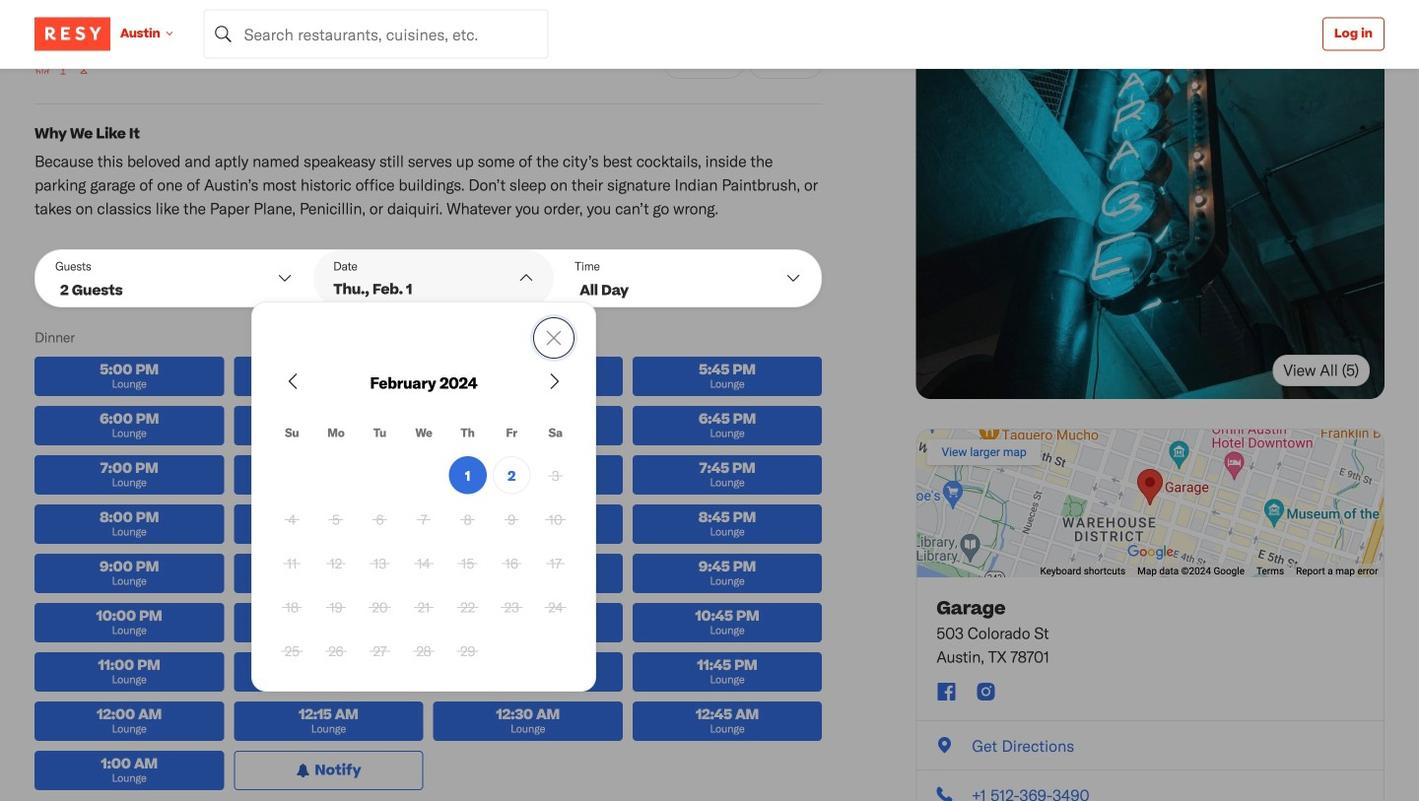 Task type: vqa. For each thing, say whether or not it's contained in the screenshot.
fourth column header from right
yes



Task type: locate. For each thing, give the bounding box(es) containing it.
(1.4k) reviews element
[[69, 9, 100, 29]]

4.8 out of 5 stars image
[[35, 9, 66, 29]]

column header
[[273, 425, 311, 451], [317, 425, 355, 451], [361, 425, 399, 451], [405, 425, 443, 451], [449, 425, 487, 451], [493, 425, 531, 451], [537, 425, 575, 451]]

table
[[267, 364, 581, 676]]

6 row from the top
[[273, 632, 575, 670]]

1 row from the top
[[273, 425, 575, 451]]

5 column header from the left
[[449, 425, 487, 451]]

4 column header from the left
[[405, 425, 443, 451]]

cell
[[405, 457, 443, 495], [449, 457, 487, 495], [493, 457, 531, 495], [537, 457, 575, 495], [273, 500, 311, 539], [317, 500, 355, 539], [361, 500, 399, 539], [405, 500, 443, 539], [449, 500, 487, 539], [493, 500, 531, 539], [537, 500, 575, 539], [273, 544, 311, 582], [317, 544, 355, 582], [361, 544, 399, 582], [405, 544, 443, 582], [449, 544, 487, 582], [493, 544, 531, 582], [537, 544, 575, 582], [273, 588, 311, 626], [317, 588, 355, 626], [361, 588, 399, 626], [405, 588, 443, 626], [449, 588, 487, 626], [493, 588, 531, 626], [537, 588, 575, 626], [273, 632, 311, 670], [317, 632, 355, 670], [361, 632, 399, 670], [405, 632, 443, 670], [449, 632, 487, 670]]

3 column header from the left
[[361, 425, 399, 451]]

row
[[273, 425, 575, 451], [273, 457, 575, 495], [273, 500, 575, 539], [273, 544, 575, 582], [273, 588, 575, 626], [273, 632, 575, 670]]



Task type: describe. For each thing, give the bounding box(es) containing it.
2 column header from the left
[[317, 425, 355, 451]]

7 column header from the left
[[537, 425, 575, 451]]

1 column header from the left
[[273, 425, 311, 451]]

5 row from the top
[[273, 588, 575, 626]]

2 row from the top
[[273, 457, 575, 495]]

4 row from the top
[[273, 544, 575, 582]]

Search restaurants, cuisines, etc. text field
[[204, 9, 549, 59]]

3 row from the top
[[273, 500, 575, 539]]

6 column header from the left
[[493, 425, 531, 451]]



